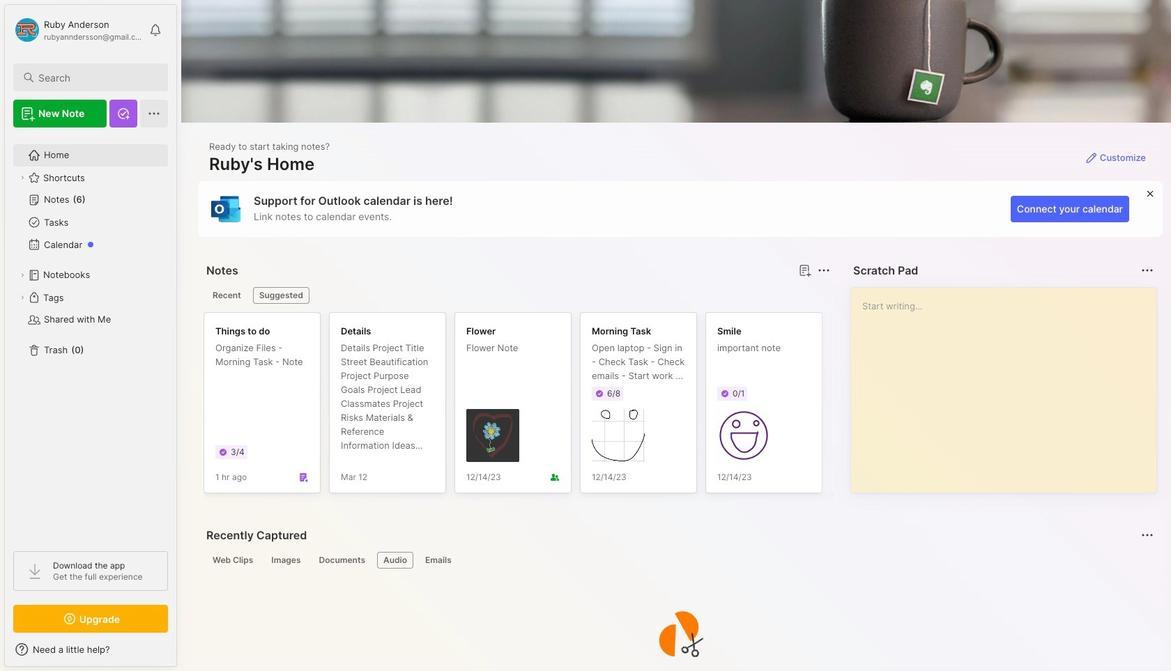 Task type: vqa. For each thing, say whether or not it's contained in the screenshot.
Start Writing… Text Field
yes



Task type: locate. For each thing, give the bounding box(es) containing it.
1 horizontal spatial thumbnail image
[[592, 409, 645, 462]]

main element
[[0, 0, 181, 671]]

tree
[[5, 136, 176, 539]]

None search field
[[38, 69, 155, 86]]

0 horizontal spatial thumbnail image
[[466, 409, 519, 462]]

thumbnail image
[[466, 409, 519, 462], [592, 409, 645, 462], [717, 409, 770, 462]]

row group
[[204, 312, 1082, 502]]

2 horizontal spatial thumbnail image
[[717, 409, 770, 462]]

tab list
[[206, 287, 828, 304], [206, 552, 1152, 569]]

Account field
[[13, 16, 142, 44]]

1 vertical spatial tab list
[[206, 552, 1152, 569]]

click to collapse image
[[176, 646, 186, 662]]

0 vertical spatial tab list
[[206, 287, 828, 304]]

More actions field
[[814, 261, 834, 280]]

tab
[[206, 287, 247, 304], [253, 287, 309, 304], [206, 552, 260, 569], [265, 552, 307, 569], [313, 552, 372, 569], [377, 552, 413, 569], [419, 552, 458, 569]]



Task type: describe. For each thing, give the bounding box(es) containing it.
2 tab list from the top
[[206, 552, 1152, 569]]

Start writing… text field
[[862, 288, 1156, 482]]

Search text field
[[38, 71, 155, 84]]

1 thumbnail image from the left
[[466, 409, 519, 462]]

expand notebooks image
[[18, 271, 26, 280]]

WHAT'S NEW field
[[5, 639, 176, 661]]

tree inside "main" 'element'
[[5, 136, 176, 539]]

expand tags image
[[18, 294, 26, 302]]

3 thumbnail image from the left
[[717, 409, 770, 462]]

2 thumbnail image from the left
[[592, 409, 645, 462]]

none search field inside "main" 'element'
[[38, 69, 155, 86]]

more actions image
[[816, 262, 832, 279]]

1 tab list from the top
[[206, 287, 828, 304]]



